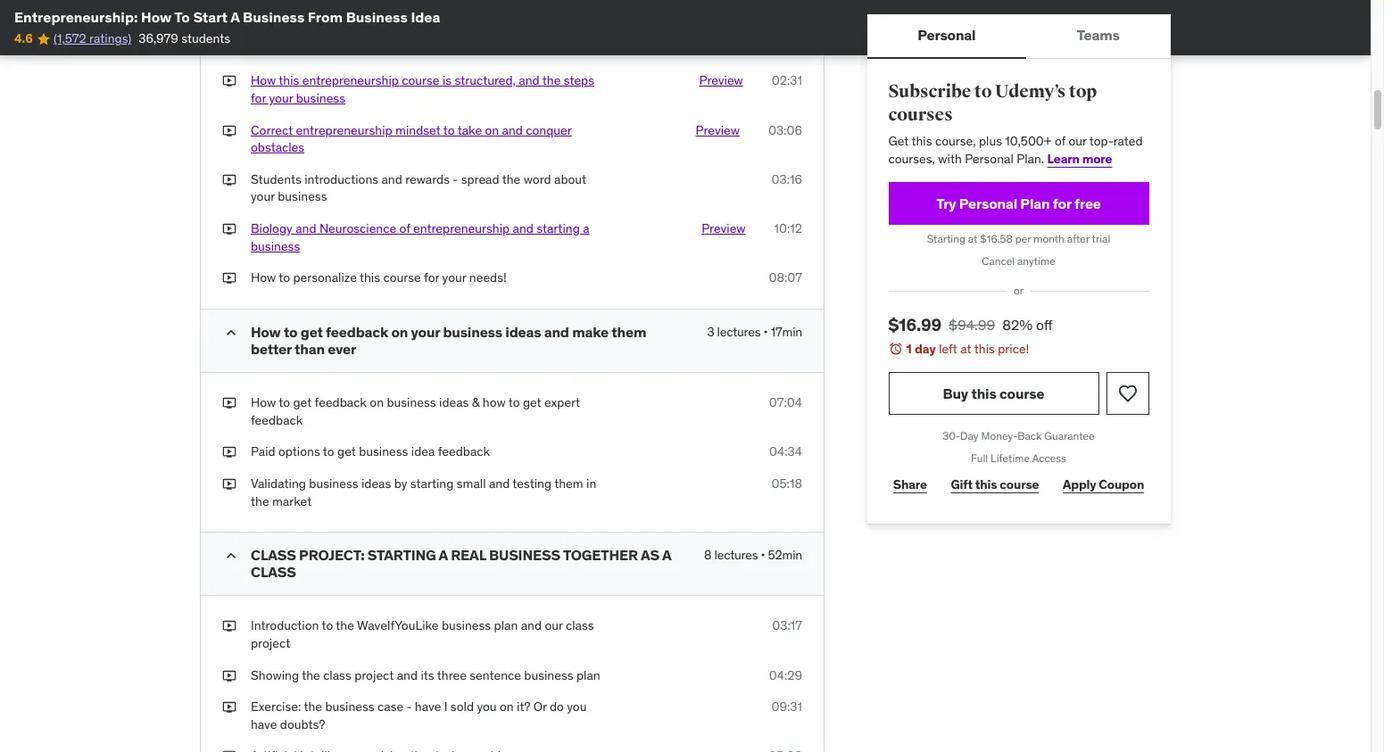 Task type: vqa. For each thing, say whether or not it's contained in the screenshot.
you to the left
yes



Task type: locate. For each thing, give the bounding box(es) containing it.
its
[[421, 667, 434, 684]]

07:04
[[769, 395, 803, 411]]

and left the make in the top of the page
[[544, 323, 569, 341]]

at left $16.58
[[969, 233, 978, 246]]

and inside students introductions and rewards - spread the word about your business
[[382, 171, 402, 187]]

how inside how to get feedback on your business ideas and make them better than ever
[[251, 323, 281, 341]]

exercise: the business case - have i sold you on it? or do you have doubts?
[[251, 699, 587, 733]]

to inside introduction to the waveifyoulike business plan and our class project
[[322, 618, 333, 634]]

get right the what
[[652, 1, 675, 19]]

class down together
[[566, 618, 594, 634]]

3
[[707, 324, 715, 340]]

- inside exercise: the business case - have i sold you on it? or do you have doubts?
[[407, 699, 412, 715]]

03:17
[[772, 618, 803, 634]]

82%
[[1003, 316, 1034, 334]]

this right buy
[[972, 385, 997, 403]]

0 vertical spatial preview
[[699, 73, 744, 89]]

the left the steps
[[543, 73, 561, 89]]

you right sold
[[477, 699, 497, 715]]

to inside course introduction: watch this first to understand what you get from the course
[[493, 1, 507, 19]]

for left free
[[1054, 195, 1072, 212]]

how for how this entrepreneurship course is structured, and the steps for your business
[[251, 73, 276, 89]]

have down exercise:
[[251, 717, 277, 733]]

this inside course introduction: watch this first to understand what you get from the course
[[434, 1, 459, 19]]

your inside how to get feedback on your business ideas and make them better than ever
[[411, 323, 440, 341]]

this up correct
[[279, 73, 299, 89]]

2 vertical spatial ideas
[[362, 476, 391, 492]]

4 xsmall image from the top
[[222, 395, 237, 412]]

course inside "link"
[[1001, 476, 1040, 492]]

left
[[940, 341, 958, 357]]

0 horizontal spatial ideas
[[362, 476, 391, 492]]

xsmall image for introduction to the waveifyoulike business plan and our class project
[[222, 618, 237, 636]]

plan.
[[1017, 151, 1045, 167]]

our inside introduction to the waveifyoulike business plan and our class project
[[545, 618, 563, 634]]

0 vertical spatial at
[[969, 233, 978, 246]]

1 horizontal spatial of
[[1056, 133, 1066, 149]]

2 vertical spatial entrepreneurship
[[413, 220, 510, 237]]

testing
[[513, 476, 552, 492]]

2 small image from the top
[[222, 324, 240, 342]]

on inside exercise: the business case - have i sold you on it? or do you have doubts?
[[500, 699, 514, 715]]

business down "needs!"
[[443, 323, 503, 341]]

- right case
[[407, 699, 412, 715]]

on inside how to get feedback on your business ideas and make them better than ever
[[391, 323, 408, 341]]

starting left a
[[537, 220, 580, 237]]

buy this course
[[944, 385, 1045, 403]]

0 vertical spatial ideas
[[506, 323, 541, 341]]

course left is
[[402, 73, 440, 89]]

apply
[[1064, 476, 1097, 492]]

on inside how to get feedback on business ideas & how to get expert feedback
[[370, 395, 384, 411]]

feedback right 'than'
[[326, 323, 388, 341]]

• for how to get feedback on your business ideas and make them better than ever
[[764, 324, 768, 340]]

you for what
[[625, 1, 649, 19]]

3 xsmall image from the top
[[222, 270, 237, 287]]

at right left
[[961, 341, 972, 357]]

your
[[269, 90, 293, 106], [251, 189, 275, 205], [442, 270, 466, 286], [411, 323, 440, 341]]

(1,572
[[54, 31, 86, 47]]

0 vertical spatial project
[[251, 636, 290, 652]]

0 vertical spatial class
[[566, 618, 594, 634]]

1 vertical spatial our
[[545, 618, 563, 634]]

on left it? on the left of page
[[500, 699, 514, 715]]

2 horizontal spatial a
[[662, 546, 671, 564]]

to inside how to get feedback on your business ideas and make them better than ever
[[284, 323, 298, 341]]

on right the take
[[485, 122, 499, 138]]

1 vertical spatial entrepreneurship
[[296, 122, 393, 138]]

2 horizontal spatial for
[[1054, 195, 1072, 212]]

3 xsmall image from the top
[[222, 476, 237, 493]]

correct
[[251, 122, 293, 138]]

free
[[1075, 195, 1102, 212]]

1 vertical spatial small image
[[222, 324, 240, 342]]

a left real
[[439, 546, 448, 564]]

make
[[572, 323, 609, 341]]

personal down plus
[[966, 151, 1014, 167]]

1 horizontal spatial our
[[1070, 133, 1088, 149]]

0 horizontal spatial have
[[251, 717, 277, 733]]

personal up $16.58
[[960, 195, 1018, 212]]

courses,
[[889, 151, 936, 167]]

• left 52min
[[761, 547, 765, 563]]

1 vertical spatial •
[[761, 547, 765, 563]]

for inside how this entrepreneurship course is structured, and the steps for your business
[[251, 90, 266, 106]]

the inside exercise: the business case - have i sold you on it? or do you have doubts?
[[304, 699, 322, 715]]

2 horizontal spatial you
[[625, 1, 649, 19]]

0 horizontal spatial of
[[399, 220, 410, 237]]

plus
[[980, 133, 1003, 149]]

1 vertical spatial at
[[961, 341, 972, 357]]

a right start
[[230, 8, 240, 26]]

entrepreneurship up introductions at the top left of the page
[[296, 122, 393, 138]]

ideas left &
[[439, 395, 469, 411]]

1 vertical spatial have
[[251, 717, 277, 733]]

by
[[394, 476, 407, 492]]

3 small image from the top
[[222, 547, 240, 565]]

to left the take
[[444, 122, 455, 138]]

0 vertical spatial starting
[[537, 220, 580, 237]]

1 vertical spatial them
[[555, 476, 584, 492]]

in
[[587, 476, 597, 492]]

tab list
[[868, 14, 1171, 59]]

$94.99
[[950, 316, 996, 334]]

2 xsmall image from the top
[[222, 171, 237, 189]]

how up paid at the bottom
[[251, 395, 276, 411]]

how for how to personalize this course for your needs!
[[251, 270, 276, 286]]

courses
[[889, 103, 954, 126]]

0 horizontal spatial plan
[[494, 618, 518, 634]]

sold
[[451, 699, 474, 715]]

the right showing
[[302, 667, 320, 684]]

1 horizontal spatial for
[[424, 270, 439, 286]]

5 xsmall image from the top
[[222, 699, 237, 717]]

04:34
[[770, 444, 803, 460]]

better
[[251, 340, 292, 358]]

biology
[[251, 220, 293, 237]]

the inside students introductions and rewards - spread the word about your business
[[502, 171, 521, 187]]

2 vertical spatial small image
[[222, 547, 240, 565]]

course up back
[[1000, 385, 1045, 403]]

0 vertical spatial small image
[[222, 2, 240, 20]]

lectures right the 3
[[717, 324, 761, 340]]

your up correct
[[269, 90, 293, 106]]

correct entrepreneurship mindset to take on and conquer obstacles
[[251, 122, 572, 156]]

6 xsmall image from the top
[[222, 618, 237, 636]]

and left conquer
[[502, 122, 523, 138]]

0 vertical spatial -
[[453, 171, 458, 187]]

them right the make in the top of the page
[[612, 323, 647, 341]]

6 xsmall image from the top
[[222, 749, 237, 753]]

off
[[1037, 316, 1054, 334]]

lifetime
[[992, 452, 1031, 465]]

our inside the get this course, plus 10,500+ of our top-rated courses, with personal plan.
[[1070, 133, 1088, 149]]

starting inside validating business ideas by starting small and testing them in the market
[[410, 476, 454, 492]]

personal inside button
[[918, 26, 977, 44]]

have left i
[[415, 699, 441, 715]]

how inside how to get feedback on business ideas & how to get expert feedback
[[251, 395, 276, 411]]

you inside course introduction: watch this first to understand what you get from the course
[[625, 1, 649, 19]]

and inside how this entrepreneurship course is structured, and the steps for your business
[[519, 73, 540, 89]]

class down 'market'
[[251, 546, 296, 564]]

this right gift
[[976, 476, 998, 492]]

trial
[[1093, 233, 1111, 246]]

0 horizontal spatial business
[[243, 8, 305, 26]]

rewards
[[405, 171, 450, 187]]

0 vertical spatial plan
[[494, 618, 518, 634]]

how inside how this entrepreneurship course is structured, and the steps for your business
[[251, 73, 276, 89]]

- left spread
[[453, 171, 458, 187]]

this left first
[[434, 1, 459, 19]]

paid options to get business idea feedback
[[251, 444, 490, 460]]

business down students
[[278, 189, 327, 205]]

1 vertical spatial lectures
[[715, 547, 758, 563]]

ideas
[[506, 323, 541, 341], [439, 395, 469, 411], [362, 476, 391, 492]]

business inside how to get feedback on business ideas & how to get expert feedback
[[387, 395, 436, 411]]

about
[[554, 171, 587, 187]]

personal button
[[868, 14, 1027, 57]]

10,500+
[[1006, 133, 1053, 149]]

1 horizontal spatial -
[[453, 171, 458, 187]]

after
[[1068, 233, 1090, 246]]

preview left 10:12
[[702, 220, 746, 237]]

1 vertical spatial preview
[[696, 122, 740, 138]]

starting right the by at the bottom of the page
[[410, 476, 454, 492]]

feedback down ever
[[315, 395, 367, 411]]

1 vertical spatial ideas
[[439, 395, 469, 411]]

how left 'than'
[[251, 323, 281, 341]]

business up idea
[[387, 395, 436, 411]]

and inside introduction to the waveifyoulike business plan and our class project
[[521, 618, 542, 634]]

of down students introductions and rewards - spread the word about your business
[[399, 220, 410, 237]]

and right the structured,
[[519, 73, 540, 89]]

business up obstacles
[[296, 90, 346, 106]]

1 horizontal spatial have
[[415, 699, 441, 715]]

of up learn
[[1056, 133, 1066, 149]]

- inside students introductions and rewards - spread the word about your business
[[453, 171, 458, 187]]

try personal plan for free link
[[889, 183, 1150, 225]]

to left ever
[[284, 323, 298, 341]]

0 horizontal spatial them
[[555, 476, 584, 492]]

personal inside 'link'
[[960, 195, 1018, 212]]

0 horizontal spatial project
[[251, 636, 290, 652]]

class up introduction
[[251, 564, 296, 581]]

preview for 10:12
[[702, 220, 746, 237]]

0 horizontal spatial you
[[477, 699, 497, 715]]

on up paid options to get business idea feedback
[[370, 395, 384, 411]]

personal up subscribe
[[918, 26, 977, 44]]

to right introduction
[[322, 618, 333, 634]]

get inside how to get feedback on your business ideas and make them better than ever
[[301, 323, 323, 341]]

ideas left the by at the bottom of the page
[[362, 476, 391, 492]]

xsmall image for validating business ideas by starting small and testing them in the market
[[222, 476, 237, 493]]

business up the by at the bottom of the page
[[359, 444, 408, 460]]

2 vertical spatial preview
[[702, 220, 746, 237]]

1 vertical spatial plan
[[577, 667, 601, 684]]

i
[[444, 699, 448, 715]]

0 vertical spatial •
[[764, 324, 768, 340]]

0 horizontal spatial our
[[545, 618, 563, 634]]

1 horizontal spatial them
[[612, 323, 647, 341]]

ideas inside how to get feedback on business ideas & how to get expert feedback
[[439, 395, 469, 411]]

small
[[457, 476, 486, 492]]

preview left 02:31
[[699, 73, 744, 89]]

project down introduction
[[251, 636, 290, 652]]

this inside how this entrepreneurship course is structured, and the steps for your business
[[279, 73, 299, 89]]

•
[[764, 324, 768, 340], [761, 547, 765, 563]]

tab list containing personal
[[868, 14, 1171, 59]]

and inside validating business ideas by starting small and testing them in the market
[[489, 476, 510, 492]]

at
[[969, 233, 978, 246], [961, 341, 972, 357]]

to inside subscribe to udemy's top courses
[[975, 80, 993, 103]]

ideas down "needs!"
[[506, 323, 541, 341]]

cancel
[[983, 255, 1016, 268]]

the up doubts?
[[304, 699, 322, 715]]

- for rewards
[[453, 171, 458, 187]]

alarm image
[[889, 342, 903, 356]]

0 horizontal spatial for
[[251, 90, 266, 106]]

take
[[458, 122, 482, 138]]

sentence
[[470, 667, 521, 684]]

apply coupon button
[[1059, 467, 1150, 503]]

and
[[519, 73, 540, 89], [502, 122, 523, 138], [382, 171, 402, 187], [296, 220, 317, 237], [513, 220, 534, 237], [544, 323, 569, 341], [489, 476, 510, 492], [521, 618, 542, 634], [397, 667, 418, 684]]

to inside the correct entrepreneurship mindset to take on and conquer obstacles
[[444, 122, 455, 138]]

the inside course introduction: watch this first to understand what you get from the course
[[286, 18, 308, 36]]

course inside button
[[1000, 385, 1045, 403]]

or
[[1015, 284, 1024, 297]]

and left rewards
[[382, 171, 402, 187]]

$16.99
[[889, 314, 942, 336]]

starting inside biology and neuroscience of entrepreneurship and starting a business
[[537, 220, 580, 237]]

preview for 02:31
[[699, 73, 744, 89]]

business up 'market'
[[309, 476, 359, 492]]

course inside how this entrepreneurship course is structured, and the steps for your business
[[402, 73, 440, 89]]

our up learn more link
[[1070, 133, 1088, 149]]

1 vertical spatial project
[[355, 667, 394, 684]]

xsmall image
[[222, 122, 237, 139], [222, 220, 237, 238], [222, 270, 237, 287], [222, 395, 237, 412], [222, 444, 237, 461], [222, 618, 237, 636]]

learn more link
[[1048, 151, 1113, 167]]

4 xsmall image from the top
[[222, 667, 237, 685]]

get left expert
[[523, 395, 542, 411]]

0 vertical spatial for
[[251, 90, 266, 106]]

get inside course introduction: watch this first to understand what you get from the course
[[652, 1, 675, 19]]

3 lectures • 17min
[[707, 324, 803, 340]]

you right do
[[567, 699, 587, 715]]

1 vertical spatial for
[[1054, 195, 1072, 212]]

business left idea
[[346, 8, 408, 26]]

to right first
[[493, 1, 507, 19]]

0 vertical spatial lectures
[[717, 324, 761, 340]]

0 horizontal spatial -
[[407, 699, 412, 715]]

ideas inside how to get feedback on your business ideas and make them better than ever
[[506, 323, 541, 341]]

on down how to personalize this course for your needs!
[[391, 323, 408, 341]]

0 horizontal spatial starting
[[410, 476, 454, 492]]

with
[[939, 151, 963, 167]]

1 vertical spatial -
[[407, 699, 412, 715]]

business
[[243, 8, 305, 26], [346, 8, 408, 26]]

-
[[453, 171, 458, 187], [407, 699, 412, 715]]

how this entrepreneurship course is structured, and the steps for your business
[[251, 73, 595, 106]]

0 vertical spatial have
[[415, 699, 441, 715]]

5 xsmall image from the top
[[222, 444, 237, 461]]

on inside the correct entrepreneurship mindset to take on and conquer obstacles
[[485, 122, 499, 138]]

this up "courses,"
[[912, 133, 933, 149]]

30-day money-back guarantee full lifetime access
[[943, 430, 1096, 465]]

your inside how this entrepreneurship course is structured, and the steps for your business
[[269, 90, 293, 106]]

0 vertical spatial our
[[1070, 133, 1088, 149]]

case
[[378, 699, 404, 715]]

how down biology
[[251, 270, 276, 286]]

exercise:
[[251, 699, 301, 715]]

personal
[[918, 26, 977, 44], [966, 151, 1014, 167], [960, 195, 1018, 212]]

your down students
[[251, 189, 275, 205]]

our down business
[[545, 618, 563, 634]]

and up sentence
[[521, 618, 542, 634]]

xsmall image
[[222, 73, 237, 90], [222, 171, 237, 189], [222, 476, 237, 493], [222, 667, 237, 685], [222, 699, 237, 717], [222, 749, 237, 753]]

the left waveifyoulike
[[336, 618, 354, 634]]

you
[[625, 1, 649, 19], [477, 699, 497, 715], [567, 699, 587, 715]]

the left word
[[502, 171, 521, 187]]

0 vertical spatial personal
[[918, 26, 977, 44]]

0 horizontal spatial class
[[323, 667, 352, 684]]

feedback
[[326, 323, 388, 341], [315, 395, 367, 411], [251, 412, 303, 428], [438, 444, 490, 460]]

the inside how this entrepreneurship course is structured, and the steps for your business
[[543, 73, 561, 89]]

1 horizontal spatial class
[[566, 618, 594, 634]]

entrepreneurship
[[302, 73, 399, 89], [296, 122, 393, 138], [413, 220, 510, 237]]

needs!
[[469, 270, 507, 286]]

a right as
[[662, 546, 671, 564]]

1 vertical spatial personal
[[966, 151, 1014, 167]]

word
[[524, 171, 551, 187]]

2 horizontal spatial ideas
[[506, 323, 541, 341]]

this down $94.99 at the right top
[[975, 341, 996, 357]]

04:29
[[769, 667, 803, 684]]

0 vertical spatial of
[[1056, 133, 1066, 149]]

this inside "link"
[[976, 476, 998, 492]]

business down biology
[[251, 238, 300, 254]]

and right small
[[489, 476, 510, 492]]

class
[[566, 618, 594, 634], [323, 667, 352, 684]]

1 horizontal spatial business
[[346, 8, 408, 26]]

or
[[534, 699, 547, 715]]

watch
[[390, 1, 431, 19]]

business up three
[[442, 618, 491, 634]]

02:31
[[772, 73, 803, 89]]

1 small image from the top
[[222, 2, 240, 20]]

a
[[583, 220, 590, 237]]

• left 17min
[[764, 324, 768, 340]]

showing the class project and its three sentence business plan
[[251, 667, 601, 684]]

- for case
[[407, 699, 412, 715]]

showing
[[251, 667, 299, 684]]

starting
[[537, 220, 580, 237], [410, 476, 454, 492]]

2 business from the left
[[346, 8, 408, 26]]

1 horizontal spatial ideas
[[439, 395, 469, 411]]

lectures right 8
[[715, 547, 758, 563]]

1 horizontal spatial starting
[[537, 220, 580, 237]]

2 vertical spatial personal
[[960, 195, 1018, 212]]

small image
[[222, 2, 240, 20], [222, 324, 240, 342], [222, 547, 240, 565]]

0 vertical spatial entrepreneurship
[[302, 73, 399, 89]]

how to personalize this course for your needs!
[[251, 270, 507, 286]]

lectures for how to get feedback on your business ideas and make them better than ever
[[717, 324, 761, 340]]

you right the what
[[625, 1, 649, 19]]

0 vertical spatial them
[[612, 323, 647, 341]]

1
[[907, 341, 913, 357]]

lectures for class project: starting a real business together as a class
[[715, 547, 758, 563]]

1 horizontal spatial project
[[355, 667, 394, 684]]

1 vertical spatial of
[[399, 220, 410, 237]]

get left ever
[[301, 323, 323, 341]]

1 vertical spatial starting
[[410, 476, 454, 492]]

them left in
[[555, 476, 584, 492]]

the down 'validating'
[[251, 493, 269, 509]]

course inside course introduction: watch this first to understand what you get from the course
[[311, 18, 356, 36]]

day
[[961, 430, 979, 443]]

real
[[451, 546, 486, 564]]

back
[[1018, 430, 1043, 443]]



Task type: describe. For each thing, give the bounding box(es) containing it.
correct entrepreneurship mindset to take on and conquer obstacles button
[[251, 122, 608, 157]]

the inside introduction to the waveifyoulike business plan and our class project
[[336, 618, 354, 634]]

this inside the get this course, plus 10,500+ of our top-rated courses, with personal plan.
[[912, 133, 933, 149]]

course
[[251, 1, 298, 19]]

plan inside introduction to the waveifyoulike business plan and our class project
[[494, 618, 518, 634]]

and inside how to get feedback on your business ideas and make them better than ever
[[544, 323, 569, 341]]

of inside the get this course, plus 10,500+ of our top-rated courses, with personal plan.
[[1056, 133, 1066, 149]]

business inside how this entrepreneurship course is structured, and the steps for your business
[[296, 90, 346, 106]]

to up options
[[279, 395, 290, 411]]

business
[[489, 546, 561, 564]]

mindset
[[396, 122, 441, 138]]

(1,572 ratings)
[[54, 31, 131, 47]]

and inside the correct entrepreneurship mindset to take on and conquer obstacles
[[502, 122, 523, 138]]

&
[[472, 395, 480, 411]]

introduction to the waveifyoulike business plan and our class project
[[251, 618, 594, 652]]

business inside introduction to the waveifyoulike business plan and our class project
[[442, 618, 491, 634]]

xsmall image for students introductions and rewards - spread the word about your business
[[222, 171, 237, 189]]

1 horizontal spatial a
[[439, 546, 448, 564]]

doubts?
[[280, 717, 325, 733]]

30-
[[943, 430, 961, 443]]

neuroscience
[[320, 220, 396, 237]]

market
[[272, 493, 312, 509]]

price!
[[999, 341, 1030, 357]]

month
[[1034, 233, 1065, 246]]

1 horizontal spatial you
[[567, 699, 587, 715]]

structured,
[[455, 73, 516, 89]]

this inside button
[[972, 385, 997, 403]]

learn
[[1048, 151, 1080, 167]]

business up do
[[524, 667, 574, 684]]

09:31
[[772, 699, 803, 715]]

anytime
[[1018, 255, 1056, 268]]

teams
[[1078, 26, 1121, 44]]

of inside biology and neuroscience of entrepreneurship and starting a business
[[399, 220, 410, 237]]

this right personalize
[[360, 270, 380, 286]]

them inside validating business ideas by starting small and testing them in the market
[[555, 476, 584, 492]]

starting
[[368, 546, 436, 564]]

10:12
[[775, 220, 803, 237]]

project inside introduction to the waveifyoulike business plan and our class project
[[251, 636, 290, 652]]

entrepreneurship inside how this entrepreneurship course is structured, and the steps for your business
[[302, 73, 399, 89]]

2 vertical spatial for
[[424, 270, 439, 286]]

1 vertical spatial class
[[323, 667, 352, 684]]

business inside how to get feedback on your business ideas and make them better than ever
[[443, 323, 503, 341]]

1 class from the top
[[251, 546, 296, 564]]

small image for class project: starting a real business together as a class
[[222, 547, 240, 565]]

preview for 03:06
[[696, 122, 740, 138]]

ever
[[328, 340, 356, 358]]

business inside biology and neuroscience of entrepreneurship and starting a business
[[251, 238, 300, 254]]

money-
[[982, 430, 1018, 443]]

xsmall image for paid options to get business idea feedback
[[222, 444, 237, 461]]

students
[[181, 31, 230, 47]]

for inside 'link'
[[1054, 195, 1072, 212]]

as
[[641, 546, 660, 564]]

top-
[[1090, 133, 1114, 149]]

business inside validating business ideas by starting small and testing them in the market
[[309, 476, 359, 492]]

2 xsmall image from the top
[[222, 220, 237, 238]]

• for class project: starting a real business together as a class
[[761, 547, 765, 563]]

starting at $16.58 per month after trial cancel anytime
[[928, 233, 1111, 268]]

biology and neuroscience of entrepreneurship and starting a business
[[251, 220, 590, 254]]

at inside starting at $16.58 per month after trial cancel anytime
[[969, 233, 978, 246]]

how for how to get feedback on business ideas & how to get expert feedback
[[251, 395, 276, 411]]

gift this course link
[[947, 467, 1045, 503]]

paid
[[251, 444, 276, 460]]

1 horizontal spatial plan
[[577, 667, 601, 684]]

xsmall image for how to get feedback on business ideas & how to get expert feedback
[[222, 395, 237, 412]]

than
[[295, 340, 325, 358]]

and down word
[[513, 220, 534, 237]]

xsmall image for showing the class project and its three sentence business plan
[[222, 667, 237, 685]]

get up options
[[293, 395, 312, 411]]

business inside exercise: the business case - have i sold you on it? or do you have doubts?
[[325, 699, 375, 715]]

buy this course button
[[889, 373, 1100, 416]]

conquer
[[526, 122, 572, 138]]

personal inside the get this course, plus 10,500+ of our top-rated courses, with personal plan.
[[966, 151, 1014, 167]]

your left "needs!"
[[442, 270, 466, 286]]

entrepreneurship:
[[14, 8, 138, 26]]

17min
[[771, 324, 803, 340]]

plan
[[1021, 195, 1051, 212]]

steps
[[564, 73, 595, 89]]

and right biology
[[296, 220, 317, 237]]

course introduction: watch this first to understand what you get from the course
[[251, 1, 675, 36]]

full
[[972, 452, 989, 465]]

is
[[443, 73, 452, 89]]

validating
[[251, 476, 306, 492]]

feedback inside how to get feedback on your business ideas and make them better than ever
[[326, 323, 388, 341]]

small image for how to get feedback on your business ideas and make them better than ever
[[222, 324, 240, 342]]

try
[[937, 195, 957, 212]]

expert
[[545, 395, 580, 411]]

introduction
[[251, 618, 319, 634]]

entrepreneurship inside the correct entrepreneurship mindset to take on and conquer obstacles
[[296, 122, 393, 138]]

get this course, plus 10,500+ of our top-rated courses, with personal plan.
[[889, 133, 1144, 167]]

2 class from the top
[[251, 564, 296, 581]]

personalize
[[293, 270, 357, 286]]

to left personalize
[[279, 270, 290, 286]]

4.6
[[14, 31, 33, 47]]

gift this course
[[952, 476, 1040, 492]]

course down biology and neuroscience of entrepreneurship and starting a business
[[383, 270, 421, 286]]

per
[[1016, 233, 1032, 246]]

08:07
[[769, 270, 803, 286]]

1 xsmall image from the top
[[222, 122, 237, 139]]

1 xsmall image from the top
[[222, 73, 237, 90]]

students introductions and rewards - spread the word about your business
[[251, 171, 587, 205]]

subscribe to udemy's top courses
[[889, 80, 1098, 126]]

0 horizontal spatial a
[[230, 8, 240, 26]]

from
[[308, 8, 343, 26]]

$16.99 $94.99 82% off
[[889, 314, 1054, 336]]

03:16
[[772, 171, 803, 187]]

1 business from the left
[[243, 8, 305, 26]]

get
[[889, 133, 910, 149]]

three
[[437, 667, 467, 684]]

business inside students introductions and rewards - spread the word about your business
[[278, 189, 327, 205]]

you for sold
[[477, 699, 497, 715]]

xsmall image for exercise: the business case - have i sold you on it? or do you have doubts?
[[222, 699, 237, 717]]

more
[[1083, 151, 1113, 167]]

how for how to get feedback on your business ideas and make them better than ever
[[251, 323, 281, 341]]

class inside introduction to the waveifyoulike business plan and our class project
[[566, 618, 594, 634]]

add to wishlist image
[[1118, 383, 1139, 405]]

introductions
[[305, 171, 379, 187]]

them inside how to get feedback on your business ideas and make them better than ever
[[612, 323, 647, 341]]

learn more
[[1048, 151, 1113, 167]]

validating business ideas by starting small and testing them in the market
[[251, 476, 597, 509]]

first
[[462, 1, 490, 19]]

your inside students introductions and rewards - spread the word about your business
[[251, 189, 275, 205]]

idea
[[411, 8, 440, 26]]

and left its
[[397, 667, 418, 684]]

get right options
[[337, 444, 356, 460]]

udemy's
[[996, 80, 1067, 103]]

the inside validating business ideas by starting small and testing them in the market
[[251, 493, 269, 509]]

to right options
[[323, 444, 334, 460]]

apply coupon
[[1064, 476, 1145, 492]]

to right how
[[509, 395, 520, 411]]

feedback up paid at the bottom
[[251, 412, 303, 428]]

feedback up small
[[438, 444, 490, 460]]

8
[[704, 547, 712, 563]]

starting
[[928, 233, 966, 246]]

36,979
[[139, 31, 178, 47]]

how up 36,979
[[141, 8, 172, 26]]

from
[[251, 18, 283, 36]]

ideas inside validating business ideas by starting small and testing them in the market
[[362, 476, 391, 492]]

top
[[1070, 80, 1098, 103]]

xsmall image for how to personalize this course for your needs!
[[222, 270, 237, 287]]

entrepreneurship inside biology and neuroscience of entrepreneurship and starting a business
[[413, 220, 510, 237]]



